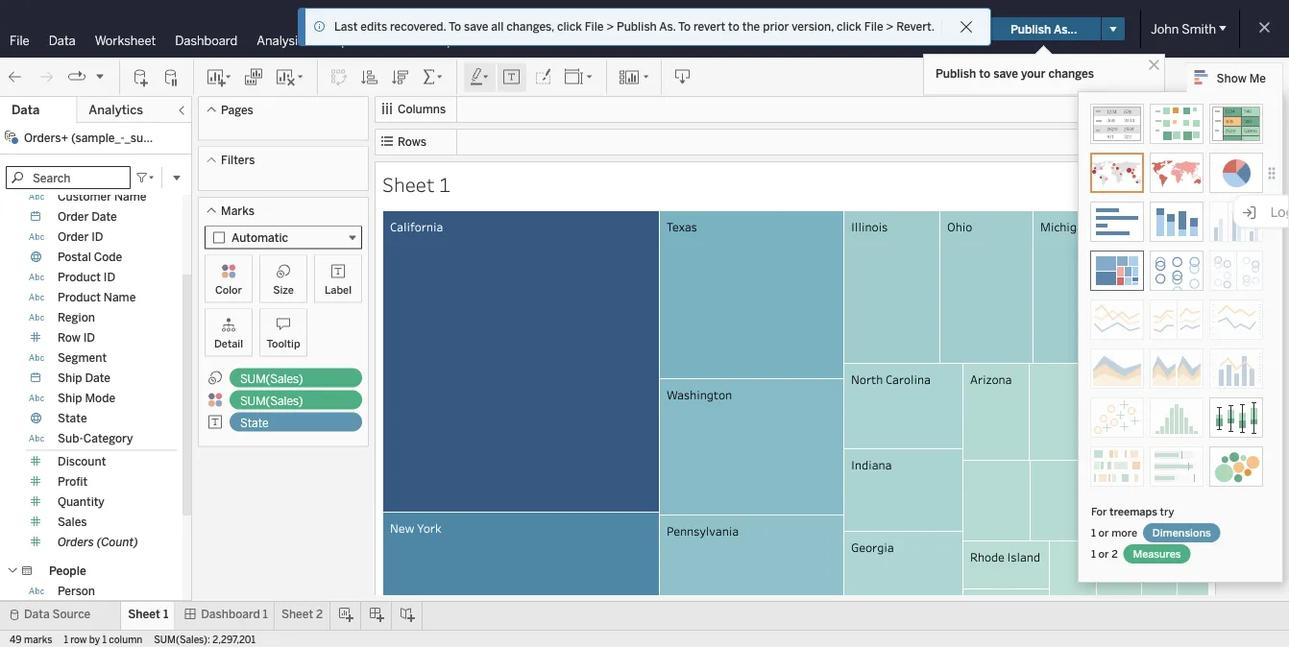 Task type: locate. For each thing, give the bounding box(es) containing it.
1 horizontal spatial publish
[[936, 66, 976, 80]]

file left "revert."
[[864, 20, 884, 34]]

publish left the as...
[[1011, 22, 1051, 36]]

0 horizontal spatial click
[[557, 20, 582, 34]]

pause auto updates image
[[162, 68, 182, 87]]

publish for publish as...
[[1011, 22, 1051, 36]]

prior
[[763, 20, 789, 34]]

(count)
[[97, 536, 138, 550]]

to right recovered.
[[449, 20, 461, 34]]

0 horizontal spatial sheet 1
[[128, 608, 168, 622]]

dashboard for dashboard
[[175, 33, 238, 48]]

data up redo image
[[49, 33, 76, 48]]

source
[[52, 608, 91, 622]]

state
[[58, 412, 87, 426], [240, 416, 269, 430]]

try
[[1160, 505, 1174, 518]]

publish left 'your'
[[936, 66, 976, 80]]

id right the row
[[83, 331, 95, 345]]

2 horizontal spatial publish
[[1011, 22, 1051, 36]]

1 order from the top
[[58, 210, 89, 224]]

0 vertical spatial sum(sales)
[[240, 372, 303, 386]]

0 horizontal spatial >
[[607, 20, 614, 34]]

sub-category
[[58, 432, 133, 446]]

product id
[[58, 270, 115, 284]]

sales up orders
[[58, 515, 87, 529]]

1 horizontal spatial >
[[886, 20, 894, 34]]

show/hide cards image
[[619, 68, 649, 87]]

0 vertical spatial data
[[49, 33, 76, 48]]

1 to from the left
[[449, 20, 461, 34]]

1 down 1 or more
[[1091, 548, 1096, 561]]

1 vertical spatial order
[[58, 230, 89, 244]]

save left 'your'
[[994, 66, 1018, 80]]

1
[[439, 171, 451, 197], [1091, 526, 1096, 539], [1091, 548, 1096, 561], [163, 608, 168, 622], [263, 608, 268, 622], [64, 634, 68, 646], [102, 634, 107, 646]]

analysis
[[257, 33, 304, 48]]

1 ship from the top
[[58, 371, 82, 385]]

(tableau
[[650, 20, 712, 38]]

to
[[449, 20, 461, 34], [678, 20, 691, 34]]

edits
[[360, 20, 387, 34]]

click right changes,
[[557, 20, 582, 34]]

id for product id
[[104, 270, 115, 284]]

>
[[607, 20, 614, 34], [886, 20, 894, 34]]

2 ship from the top
[[58, 391, 82, 405]]

file right new
[[585, 20, 604, 34]]

sub-
[[58, 432, 83, 446]]

1 vertical spatial to
[[979, 66, 991, 80]]

2
[[1112, 548, 1118, 561], [316, 608, 323, 622]]

2 product from the top
[[58, 291, 101, 305]]

customer name
[[58, 190, 147, 204]]

save
[[464, 20, 488, 34], [994, 66, 1018, 80]]

0 horizontal spatial to
[[728, 20, 740, 34]]

or
[[1099, 526, 1109, 539], [1099, 548, 1109, 561]]

to left 'your'
[[979, 66, 991, 80]]

replay animation image right redo image
[[67, 67, 86, 87]]

new
[[536, 20, 568, 38]]

1 or more
[[1091, 526, 1140, 539]]

sheet right dashboard 1
[[281, 608, 313, 622]]

version,
[[792, 20, 834, 34]]

920
[[1230, 223, 1250, 239]]

to left the
[[728, 20, 740, 34]]

publish for publish to save your changes
[[936, 66, 976, 80]]

totals image
[[422, 68, 445, 87]]

1 vertical spatial or
[[1099, 548, 1109, 561]]

2 vertical spatial data
[[24, 608, 50, 622]]

order for order date
[[58, 210, 89, 224]]

1 vertical spatial save
[[994, 66, 1018, 80]]

0 horizontal spatial save
[[464, 20, 488, 34]]

1 horizontal spatial click
[[837, 20, 862, 34]]

sheet 1 down rows
[[382, 171, 451, 197]]

or down 1 or more
[[1099, 548, 1109, 561]]

1 > from the left
[[607, 20, 614, 34]]

map
[[323, 33, 349, 48]]

region
[[58, 311, 95, 325]]

detail
[[214, 337, 243, 350]]

close image
[[1145, 56, 1163, 74]]

or left more
[[1099, 526, 1109, 539]]

download image
[[673, 68, 693, 87]]

id up postal code
[[92, 230, 103, 244]]

sheet 1
[[382, 171, 451, 197], [128, 608, 168, 622]]

product down 'postal'
[[58, 270, 101, 284]]

data down undo image
[[12, 102, 40, 118]]

new workbook (tableau public)
[[536, 20, 767, 38]]

click right version,
[[837, 20, 862, 34]]

ship down segment
[[58, 371, 82, 385]]

revert
[[694, 20, 726, 34]]

date
[[92, 210, 117, 224], [85, 371, 110, 385]]

1 vertical spatial sheet 1
[[128, 608, 168, 622]]

dashboard 1
[[201, 608, 268, 622]]

1 right by
[[102, 634, 107, 646]]

recommended image
[[1090, 153, 1144, 193]]

0 horizontal spatial to
[[449, 20, 461, 34]]

state up sub-
[[58, 412, 87, 426]]

ship down ship date
[[58, 391, 82, 405]]

1 or from the top
[[1099, 526, 1109, 539]]

2 down 1 or more
[[1112, 548, 1118, 561]]

2,297,201
[[213, 634, 255, 646]]

file up undo image
[[10, 33, 29, 48]]

sum(sales)
[[240, 372, 303, 386], [240, 394, 303, 408]]

order
[[58, 210, 89, 224], [58, 230, 89, 244]]

for
[[1091, 505, 1107, 518]]

name
[[114, 190, 147, 204], [104, 291, 136, 305]]

1 horizontal spatial sheet
[[281, 608, 313, 622]]

0 vertical spatial 2
[[1112, 548, 1118, 561]]

1 vertical spatial sales
[[58, 515, 87, 529]]

1 vertical spatial name
[[104, 291, 136, 305]]

publish as...
[[1011, 22, 1077, 36]]

0 vertical spatial product
[[58, 270, 101, 284]]

product name
[[58, 291, 136, 305]]

name down the product id
[[104, 291, 136, 305]]

id down code
[[104, 270, 115, 284]]

publish inside "button"
[[1011, 22, 1051, 36]]

replay animation image
[[67, 67, 86, 87], [94, 70, 106, 82]]

1 vertical spatial sum(sales)
[[240, 394, 303, 408]]

date for order date
[[92, 210, 117, 224]]

columns
[[398, 102, 446, 116]]

collapse image
[[176, 105, 187, 116]]

0 vertical spatial name
[[114, 190, 147, 204]]

2 right dashboard 1
[[316, 608, 323, 622]]

2 order from the top
[[58, 230, 89, 244]]

product up region
[[58, 291, 101, 305]]

postal code
[[58, 250, 122, 264]]

1 horizontal spatial sales
[[1226, 184, 1255, 200]]

save inside alert
[[464, 20, 488, 34]]

name for product name
[[104, 291, 136, 305]]

state down detail on the left
[[240, 416, 269, 430]]

0 vertical spatial order
[[58, 210, 89, 224]]

1 horizontal spatial sheet 1
[[382, 171, 451, 197]]

measures
[[1133, 548, 1181, 561]]

data source
[[24, 608, 91, 622]]

sheet 1 up column
[[128, 608, 168, 622]]

1 horizontal spatial to
[[678, 20, 691, 34]]

0 vertical spatial date
[[92, 210, 117, 224]]

publish left "as."
[[617, 20, 657, 34]]

workbook
[[572, 20, 646, 38]]

as.
[[659, 20, 676, 34]]

order up 'postal'
[[58, 230, 89, 244]]

49 marks
[[10, 634, 52, 646]]

dashboard up the new worksheet image
[[175, 33, 238, 48]]

john
[[1151, 21, 1179, 37]]

last edits recovered. to save all changes, click file > publish as. to revert to the prior version, click file > revert.
[[334, 20, 935, 34]]

order for order id
[[58, 230, 89, 244]]

order up order id
[[58, 210, 89, 224]]

2 vertical spatial id
[[83, 331, 95, 345]]

ship
[[58, 371, 82, 385], [58, 391, 82, 405]]

0 vertical spatial or
[[1099, 526, 1109, 539]]

recovered.
[[390, 20, 446, 34]]

to right "as."
[[678, 20, 691, 34]]

sales up 920
[[1226, 184, 1255, 200]]

revert.
[[897, 20, 935, 34]]

sum(sales): 2,297,201
[[154, 634, 255, 646]]

1 vertical spatial dashboard
[[201, 608, 260, 622]]

save left "all"
[[464, 20, 488, 34]]

marks. press enter to open the view data window.. use arrow keys to navigate data visualization elements. image
[[379, 207, 1212, 648]]

0 horizontal spatial state
[[58, 412, 87, 426]]

sort state ascending by sales image
[[360, 68, 379, 87]]

2 or from the top
[[1099, 548, 1109, 561]]

0 vertical spatial dashboard
[[175, 33, 238, 48]]

0 vertical spatial id
[[92, 230, 103, 244]]

hide mark labels image
[[502, 68, 522, 87]]

0 horizontal spatial sheet
[[128, 608, 160, 622]]

1 product from the top
[[58, 270, 101, 284]]

publish
[[617, 20, 657, 34], [1011, 22, 1051, 36], [936, 66, 976, 80]]

1 vertical spatial product
[[58, 291, 101, 305]]

replay animation image up analytics
[[94, 70, 106, 82]]

0 vertical spatial ship
[[58, 371, 82, 385]]

data
[[49, 33, 76, 48], [12, 102, 40, 118], [24, 608, 50, 622]]

sheet up column
[[128, 608, 160, 622]]

1 click from the left
[[557, 20, 582, 34]]

publish to save your changes
[[936, 66, 1094, 80]]

ship date
[[58, 371, 110, 385]]

1 horizontal spatial to
[[979, 66, 991, 80]]

1 vertical spatial 2
[[316, 608, 323, 622]]

1 vertical spatial date
[[85, 371, 110, 385]]

sheet down rows
[[382, 171, 435, 197]]

name right customer
[[114, 190, 147, 204]]

0 vertical spatial save
[[464, 20, 488, 34]]

fit image
[[564, 68, 595, 87]]

data up marks
[[24, 608, 50, 622]]

1 vertical spatial id
[[104, 270, 115, 284]]

0 horizontal spatial publish
[[617, 20, 657, 34]]

publish inside alert
[[617, 20, 657, 34]]

1 sum(sales) from the top
[[240, 372, 303, 386]]

size
[[273, 283, 294, 296]]

postal
[[58, 250, 91, 264]]

click
[[557, 20, 582, 34], [837, 20, 862, 34]]

date down the customer name at top left
[[92, 210, 117, 224]]

0 vertical spatial to
[[728, 20, 740, 34]]

dashboard for dashboard 1
[[201, 608, 260, 622]]

0 vertical spatial sheet 1
[[382, 171, 451, 197]]

format workbook image
[[533, 68, 552, 87]]

1 vertical spatial ship
[[58, 391, 82, 405]]

product for product name
[[58, 291, 101, 305]]

dashboard up 2,297,201
[[201, 608, 260, 622]]

file
[[585, 20, 604, 34], [864, 20, 884, 34], [10, 33, 29, 48]]

ship for ship mode
[[58, 391, 82, 405]]

segment
[[58, 351, 107, 365]]

profit
[[58, 475, 88, 489]]

product for product id
[[58, 270, 101, 284]]

or for 2
[[1099, 548, 1109, 561]]

date up mode
[[85, 371, 110, 385]]

for treemaps try
[[1091, 505, 1174, 518]]

sales
[[1226, 184, 1255, 200], [58, 515, 87, 529]]



Task type: vqa. For each thing, say whether or not it's contained in the screenshot.
"Logo"
no



Task type: describe. For each thing, give the bounding box(es) containing it.
to inside alert
[[728, 20, 740, 34]]

2 horizontal spatial sheet
[[382, 171, 435, 197]]

treemaps
[[1110, 505, 1158, 518]]

1 down the for
[[1091, 526, 1096, 539]]

0 horizontal spatial file
[[10, 33, 29, 48]]

help
[[428, 33, 454, 48]]

marks
[[24, 634, 52, 646]]

undo image
[[6, 68, 25, 87]]

swap rows and columns image
[[330, 68, 349, 87]]

pages
[[221, 103, 253, 117]]

show me
[[1217, 71, 1266, 85]]

row id
[[58, 331, 95, 345]]

filters
[[221, 153, 255, 167]]

sum(sales):
[[154, 634, 210, 646]]

1 horizontal spatial state
[[240, 416, 269, 430]]

public)
[[716, 20, 767, 38]]

all
[[491, 20, 504, 34]]

me
[[1250, 71, 1266, 85]]

person
[[58, 585, 95, 599]]

mode
[[85, 391, 115, 405]]

1 horizontal spatial file
[[585, 20, 604, 34]]

show me button
[[1186, 62, 1283, 92]]

color
[[215, 283, 242, 296]]

2 to from the left
[[678, 20, 691, 34]]

row
[[58, 331, 81, 345]]

new worksheet image
[[206, 68, 232, 87]]

redo image
[[37, 68, 56, 87]]

49
[[10, 634, 22, 646]]

sheet 2
[[281, 608, 323, 622]]

by
[[89, 634, 100, 646]]

john smith
[[1151, 21, 1216, 37]]

order id
[[58, 230, 103, 244]]

changes,
[[506, 20, 554, 34]]

tooltip
[[267, 337, 300, 350]]

last
[[334, 20, 358, 34]]

quantity
[[58, 495, 105, 509]]

customer
[[58, 190, 112, 204]]

category
[[83, 432, 133, 446]]

worksheet
[[95, 33, 156, 48]]

last edits recovered. to save all changes, click file > publish as. to revert to the prior version, click file > revert. alert
[[334, 18, 935, 36]]

2 > from the left
[[886, 20, 894, 34]]

ship for ship date
[[58, 371, 82, 385]]

2 horizontal spatial file
[[864, 20, 884, 34]]

1 up sum(sales):
[[163, 608, 168, 622]]

1 left row
[[64, 634, 68, 646]]

publish as... button
[[987, 17, 1101, 40]]

0 horizontal spatial sales
[[58, 515, 87, 529]]

(sample_-
[[71, 131, 125, 145]]

1 left 'sheet 2'
[[263, 608, 268, 622]]

show
[[1217, 71, 1247, 85]]

the
[[742, 20, 760, 34]]

ship mode
[[58, 391, 115, 405]]

sort state descending by sales image
[[391, 68, 410, 87]]

_superstore)
[[125, 131, 193, 145]]

marks
[[221, 204, 254, 218]]

info image
[[313, 20, 327, 34]]

your
[[1021, 66, 1046, 80]]

people
[[49, 564, 86, 578]]

code
[[94, 250, 122, 264]]

duplicate image
[[244, 68, 263, 87]]

changes
[[1049, 66, 1094, 80]]

orders
[[58, 536, 94, 550]]

2 click from the left
[[837, 20, 862, 34]]

1 down columns
[[439, 171, 451, 197]]

0 horizontal spatial 2
[[316, 608, 323, 622]]

2 sum(sales) from the top
[[240, 394, 303, 408]]

1 vertical spatial data
[[12, 102, 40, 118]]

rows
[[398, 135, 426, 149]]

1 horizontal spatial save
[[994, 66, 1018, 80]]

id for order id
[[92, 230, 103, 244]]

date for ship date
[[85, 371, 110, 385]]

1 horizontal spatial 2
[[1112, 548, 1118, 561]]

more
[[1112, 526, 1138, 539]]

1 horizontal spatial replay animation image
[[94, 70, 106, 82]]

1 or 2
[[1091, 548, 1121, 561]]

as...
[[1054, 22, 1077, 36]]

orders+ (sample_-_superstore)
[[24, 131, 193, 145]]

discount
[[58, 455, 106, 469]]

id for row id
[[83, 331, 95, 345]]

column
[[109, 634, 143, 646]]

Search text field
[[6, 166, 131, 189]]

smith
[[1182, 21, 1216, 37]]

1 row by 1 column
[[64, 634, 143, 646]]

orders (count)
[[58, 536, 138, 550]]

row
[[70, 634, 87, 646]]

or for more
[[1099, 526, 1109, 539]]

highlight image
[[469, 68, 491, 87]]

0 horizontal spatial replay animation image
[[67, 67, 86, 87]]

order date
[[58, 210, 117, 224]]

name for customer name
[[114, 190, 147, 204]]

analytics
[[89, 102, 143, 118]]

new data source image
[[132, 68, 151, 87]]

label
[[325, 283, 352, 296]]

format
[[368, 33, 409, 48]]

orders+
[[24, 131, 68, 145]]

0 vertical spatial sales
[[1226, 184, 1255, 200]]

clear sheet image
[[275, 68, 306, 87]]

dimensions
[[1153, 526, 1211, 539]]



